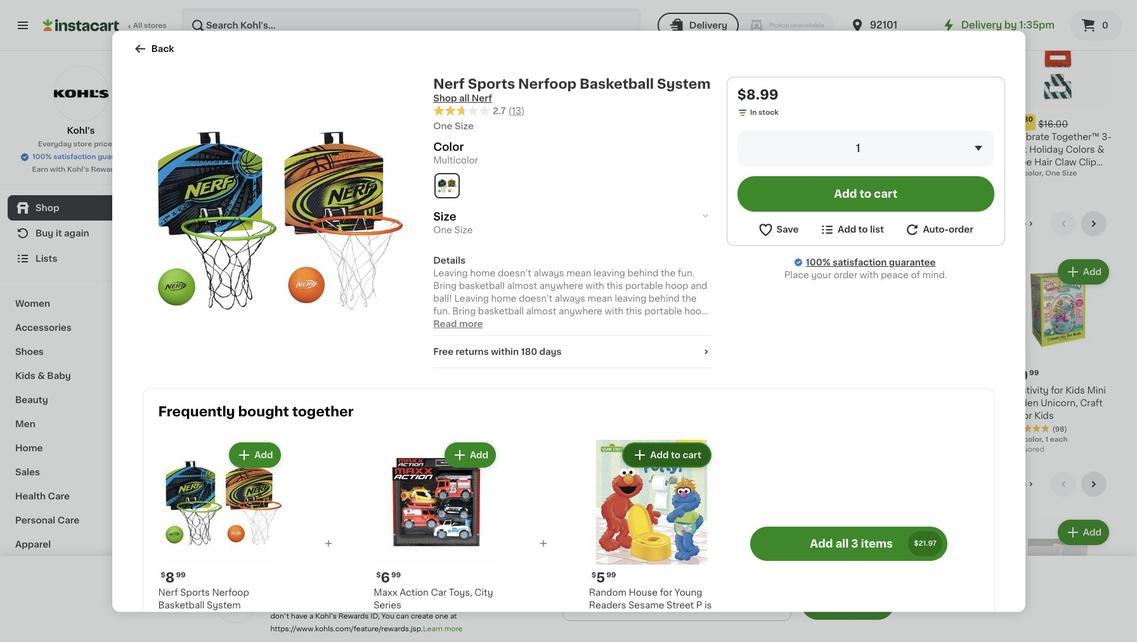 Task type: describe. For each thing, give the bounding box(es) containing it.
hair inside baby girl capelli 8-pc. hair clip bow set, natural
[[656, 145, 674, 154]]

details button
[[433, 254, 712, 267]]

1 vertical spatial can
[[396, 613, 409, 620]]

$21.97
[[914, 540, 937, 547]]

baby inside baby girl capelli 8-pc. hair clip bow set, natural
[[656, 133, 679, 142]]

get
[[455, 615, 476, 625]]

100% satisfaction guarantee inside 'button'
[[32, 154, 134, 161]]

sales
[[15, 468, 40, 477]]

nerf sports nerfoop basketball system inside 'product' group
[[158, 589, 249, 610]]

set, inside baby girl capelli 8-pc. hair clip bow set, natural
[[718, 145, 736, 154]]

days
[[540, 347, 562, 356]]

earn with kohl's rewards link
[[32, 165, 130, 175]]

multicolor, one size for hair
[[1006, 170, 1077, 177]]

toy,
[[951, 387, 969, 395]]

sports inside nerf sports nerfoop basketball system shop all nerf
[[468, 77, 515, 90]]

to inside get free delivery on next 3 orders • add $10.00 to qualify.
[[718, 615, 730, 625]]

size, inside teleties 3-pack large hair ties, women's, size: one size, multicolor
[[351, 158, 372, 167]]

1 cube from the left
[[924, 387, 948, 395]]

1 each from the left
[[584, 437, 602, 444]]

view all (40+) for $
[[966, 480, 1027, 489]]

2 horizontal spatial 1
[[1046, 437, 1049, 444]]

add to list button
[[820, 221, 884, 237]]

delivery by 1:35pm link
[[941, 18, 1055, 33]]

delivery button
[[658, 13, 739, 38]]

$ inside $ 6 99
[[376, 572, 381, 579]]

for up unicorn,
[[1051, 387, 1064, 395]]

product group containing 5
[[589, 440, 714, 643]]

$4.80 original price: $16.00 element for celebrate together™ elf feet headband, red
[[190, 114, 297, 131]]

2.7
[[493, 106, 506, 115]]

delivery by 1:35pm
[[962, 20, 1055, 30]]

kids up "dinosaur"
[[600, 387, 619, 395]]

1 vertical spatial cart
[[683, 451, 702, 460]]

rewards up you
[[510, 588, 541, 595]]

discovery mindblown diy prize-pod robot 52-piece retro vending machine build kit, blue
[[307, 387, 412, 433]]

kohl's down 100% satisfaction guarantee 'button'
[[67, 166, 89, 173]]

system inside 'product' group
[[207, 601, 241, 610]]

cannon
[[682, 387, 716, 395]]

maxx action car toys, city series
[[374, 589, 493, 610]]

clip inside $ 14 unbranded 2-piece rhinestone hair claw clip set, women's, size: one size, gold
[[773, 158, 790, 167]]

product group containing $
[[423, 518, 530, 643]]

3- inside teleties 3-pack large hair ties, women's, size: one size, multicolor
[[351, 133, 361, 142]]

0 horizontal spatial sports
[[180, 589, 210, 597]]

is
[[705, 601, 712, 610]]

clip inside baby girl capelli 8-pc. hair clip bow set, natural
[[677, 145, 694, 154]]

sales link
[[8, 461, 154, 485]]

100% inside 100% satisfaction guarantee 'button'
[[32, 154, 52, 161]]

delivery for delivery
[[689, 21, 728, 30]]

details
[[433, 256, 466, 265]]

multicolor inside teleties 3-pack large hair ties, women's, size: one size, multicolor
[[307, 171, 352, 180]]

piece inside $ 14 unbranded 2-piece rhinestone hair claw clip set, women's, size: one size, gold
[[834, 133, 859, 142]]

gold, one size
[[773, 170, 826, 177]]

8-
[[732, 133, 742, 142]]

180
[[521, 347, 537, 356]]

series
[[374, 601, 401, 610]]

1 vertical spatial guarantee
[[889, 258, 936, 266]]

care for personal care
[[57, 516, 79, 525]]

cash
[[656, 387, 679, 395]]

red,
[[190, 157, 207, 164]]

pod
[[350, 399, 368, 408]]

99 down 11
[[333, 631, 343, 638]]

kohl's right digit
[[359, 588, 380, 595]]

size: inside teleties 3-pack large hair ties, women's, size: one size, multicolor
[[307, 158, 328, 167]]

11
[[334, 588, 339, 595]]

hair inside teleties 3-pack large hair ties, women's, size: one size, multicolor
[[307, 145, 325, 154]]

toys
[[284, 217, 317, 230]]

celebrate together™ elf feet headband, red red, one size
[[190, 133, 296, 164]]

one inside size one size
[[433, 226, 452, 235]]

men
[[15, 420, 35, 429]]

rubik's
[[889, 387, 922, 395]]

orders
[[608, 615, 645, 625]]

view for 49
[[966, 219, 988, 228]]

creativity for kids mini garden unicorn, craft kit for kids
[[1006, 387, 1106, 421]]

sensory
[[540, 399, 577, 408]]

$ 8 99
[[161, 571, 186, 585]]

kids down "dinosaur"
[[614, 412, 633, 421]]

multicolor, down the stripe
[[1006, 170, 1044, 177]]

product group containing 8
[[158, 440, 283, 635]]

learn
[[423, 626, 443, 633]]

musical bathtime playset
[[773, 387, 850, 408]]

capelli inside baby girl capelli 8-pc. hair clip bow set, natural
[[699, 133, 730, 142]]

again
[[64, 229, 89, 238]]

1 horizontal spatial add to cart button
[[738, 176, 994, 211]]

1 horizontal spatial multicolor
[[433, 156, 478, 165]]

teleties - coconut white white, one size, 3 total options
[[423, 133, 506, 175]]

on inside please enter your 11 digit kohl's rewards id. you can find your kohl's rewards id by logging on to https://www.kohls.com/myaccount/dashboard.jsp. if you don't have a kohl's rewards id, you can create one at https://www.kohls.com/feature/rewards.jsp.
[[319, 601, 328, 608]]

product group containing 4
[[190, 3, 297, 166]]

unbranded
[[773, 133, 823, 142]]

creativity for bin
[[540, 387, 583, 395]]

1 horizontal spatial kohl's logo image
[[215, 583, 255, 624]]

save button
[[758, 221, 799, 237]]

piece inside discovery mindblown diy prize-pod robot 52-piece retro vending machine build kit, blue
[[322, 412, 347, 421]]

8
[[165, 571, 175, 585]]

0 vertical spatial cart
[[874, 188, 898, 199]]

build
[[347, 425, 370, 433]]

stock
[[759, 108, 779, 115]]

multicolor, down dig,
[[540, 437, 578, 444]]

2 horizontal spatial your
[[812, 270, 832, 279]]

with inside earn with kohl's rewards link
[[50, 166, 65, 173]]

instacart logo image
[[43, 18, 119, 33]]

0 vertical spatial (13)
[[509, 106, 525, 115]]

product group containing 6
[[374, 440, 499, 635]]

hair inside "celebrate together™ 3- pack holiday colors & stripe hair claw clip set, multicolor"
[[1035, 158, 1053, 167]]

color multicolor
[[433, 142, 478, 165]]

pack inside teleties 3-pack large hair ties, women's, size: one size, multicolor
[[361, 133, 382, 142]]

0
[[1102, 21, 1109, 30]]

stripe
[[1006, 158, 1032, 167]]

(40+) for $
[[1002, 480, 1027, 489]]

a
[[309, 613, 314, 620]]

to up add to list at top right
[[860, 188, 872, 199]]

holiday
[[1030, 145, 1064, 154]]

view all (40+) button for 49
[[961, 211, 1041, 236]]

dig,
[[540, 412, 557, 421]]

find
[[454, 588, 468, 595]]

1 vertical spatial with
[[860, 270, 879, 279]]

satisfaction inside 'button'
[[53, 154, 96, 161]]

nerfoop inside 'product' group
[[212, 589, 249, 597]]

mindblown
[[354, 387, 403, 395]]

system inside item carousel region
[[239, 399, 273, 408]]

together™ for headband,
[[237, 133, 284, 142]]

product group containing rubik's cube toy, cube
[[889, 257, 996, 420]]

0 horizontal spatial order
[[834, 270, 858, 279]]

set, inside "celebrate together™ 3- pack holiday colors & stripe hair claw clip set, multicolor"
[[1006, 171, 1023, 180]]

cash cannon super gun money launcher button
[[656, 257, 763, 433]]

rewards down prices
[[91, 166, 122, 173]]

one inside 10 girls' elli by capelli halloween glitter cat ears headband, oxford oxford, one size
[[918, 170, 933, 177]]

0 horizontal spatial you
[[382, 613, 394, 620]]

1 vertical spatial 3
[[852, 539, 859, 549]]

claw inside $ 14 unbranded 2-piece rhinestone hair claw clip set, women's, size: one size, gold
[[846, 145, 868, 154]]

add inside get free delivery on next 3 orders • add $10.00 to qualify.
[[654, 615, 676, 625]]

multicolor, down ties,
[[307, 170, 345, 177]]

1 horizontal spatial add to cart
[[834, 188, 898, 199]]

1 vertical spatial 100% satisfaction guarantee
[[806, 258, 936, 266]]

more button
[[782, 610, 832, 630]]

for up street
[[660, 589, 673, 597]]

pc.
[[742, 133, 756, 142]]

99 down at
[[450, 631, 460, 638]]

0 button
[[1070, 10, 1122, 41]]

place your order with peace of mind.
[[785, 270, 948, 279]]

everyday store prices
[[38, 141, 116, 148]]

(13) inside item carousel region
[[237, 414, 250, 421]]

nerf sports nerfoop basketball system inside item carousel region
[[190, 387, 281, 408]]

creativity for kids sensory bin dinosaur dig, craft kit for kids
[[540, 387, 635, 421]]

multicolor inside "celebrate together™ 3- pack holiday colors & stripe hair claw clip set, multicolor"
[[1026, 171, 1070, 180]]

14
[[780, 116, 795, 129]]

logging
[[291, 601, 317, 608]]

to inside add to list button
[[859, 225, 868, 234]]

size, inside $ 14 unbranded 2-piece rhinestone hair claw clip set, women's, size: one size, gold
[[794, 171, 815, 180]]

women
[[15, 299, 50, 308]]

set, inside $ 14 unbranded 2-piece rhinestone hair claw clip set, women's, size: one size, gold
[[793, 158, 810, 167]]

it
[[56, 229, 62, 238]]

$ inside $ 9 99
[[426, 116, 431, 123]]

led
[[500, 387, 516, 395]]

beauty
[[15, 396, 48, 405]]

women link
[[8, 292, 154, 316]]

all
[[133, 22, 142, 29]]

0 vertical spatial you
[[425, 588, 438, 595]]

10 99
[[1013, 369, 1039, 383]]

0 vertical spatial can
[[440, 588, 452, 595]]

92101
[[870, 20, 898, 30]]

headband, inside 10 girls' elli by capelli halloween glitter cat ears headband, oxford oxford, one size
[[911, 158, 960, 167]]

gold,
[[773, 170, 792, 177]]

kohl's
[[67, 126, 95, 135]]

kids up unicorn,
[[1066, 387, 1085, 395]]

0 horizontal spatial &
[[38, 372, 45, 381]]

sesame
[[629, 601, 665, 610]]

oxford,
[[889, 170, 916, 177]]

nerf
[[472, 93, 492, 102]]

musical
[[773, 387, 807, 395]]

celebrate together™ 3- pack holiday colors & stripe hair claw clip set, multicolor
[[1006, 133, 1112, 180]]

nerfoop inside item carousel region
[[244, 387, 281, 395]]

$10.49 original price: $15.99 element
[[190, 629, 297, 643]]

one inside teleties 3-pack large hair ties, women's, size: one size, multicolor
[[330, 158, 349, 167]]

$12.00 element
[[656, 114, 763, 131]]

99 inside the $ 8 99
[[176, 572, 186, 579]]

capelli inside 10 girls' elli by capelli halloween glitter cat ears headband, oxford oxford, one size
[[943, 133, 974, 142]]

pack inside "celebrate together™ 3- pack holiday colors & stripe hair claw clip set, multicolor"
[[1006, 145, 1027, 154]]

and
[[46, 613, 63, 622]]

creativity for garden
[[1006, 387, 1049, 395]]

all stores link
[[43, 8, 167, 43]]

3 inside get free delivery on next 3 orders • add $10.00 to qualify.
[[598, 615, 606, 625]]

on inside get free delivery on next 3 orders • add $10.00 to qualify.
[[553, 615, 568, 625]]

nerfoop inside nerf sports nerfoop basketball system shop all nerf
[[518, 77, 577, 90]]

kids left toys
[[249, 217, 280, 230]]

mini
[[1088, 387, 1106, 395]]

basketball inside nerf sports nerfoop basketball system shop all nerf
[[580, 77, 654, 90]]

nerf inside nerf sports nerfoop basketball system shop all nerf
[[433, 77, 465, 90]]

sports inside item carousel region
[[212, 387, 242, 395]]

2 vertical spatial basketball
[[158, 601, 205, 610]]

$ inside the $ 5 99
[[592, 572, 596, 579]]

nerf sports nerfoop basketball system image
[[142, 86, 406, 350]]

system inside nerf sports nerfoop basketball system shop all nerf
[[657, 77, 711, 90]]

teleties
[[423, 133, 458, 142]]

$20.00 element
[[656, 368, 763, 385]]

0 horizontal spatial your
[[316, 588, 332, 595]]

feet
[[204, 145, 224, 154]]

everyday store prices link
[[38, 140, 124, 150]]

kohl's right a
[[315, 613, 337, 620]]

home link
[[8, 436, 154, 461]]

3- inside "celebrate together™ 3- pack holiday colors & stripe hair claw clip set, multicolor"
[[1102, 133, 1112, 142]]

Kohl's Rewards ID text field
[[563, 586, 791, 621]]

1:35pm
[[1020, 20, 1055, 30]]

women's, inside teleties 3-pack large hair ties, women's, size: one size, multicolor
[[350, 145, 393, 154]]

size one size
[[433, 212, 473, 235]]



Task type: vqa. For each thing, say whether or not it's contained in the screenshot.
the left "free"
no



Task type: locate. For each thing, give the bounding box(es) containing it.
1 vertical spatial nerf sports nerfoop basketball system
[[158, 589, 249, 610]]

99 inside the $ 5 99
[[607, 572, 616, 579]]

1 horizontal spatial 3
[[598, 615, 606, 625]]

$16.00 right 80
[[1039, 120, 1069, 129]]

0 horizontal spatial on
[[319, 601, 328, 608]]

100%
[[32, 154, 52, 161], [806, 258, 831, 266]]

add to cart button inside 'product' group
[[624, 444, 710, 467]]

3 left items
[[852, 539, 859, 549]]

size inside celebrate together™ elf feet headband, red red, one size
[[225, 157, 240, 164]]

to down 11
[[330, 601, 337, 608]]

cube left the toy,
[[924, 387, 948, 395]]

you down series
[[382, 613, 394, 620]]

multicolor, up sponsored badge image
[[1006, 437, 1044, 444]]

size inside 10 girls' elli by capelli halloween glitter cat ears headband, oxford oxford, one size
[[935, 170, 950, 177]]

1 horizontal spatial baby
[[656, 133, 679, 142]]

kit down bin
[[585, 412, 597, 421]]

your right place
[[812, 270, 832, 279]]

stores
[[144, 22, 167, 29]]

& right colors
[[1098, 145, 1105, 154]]

women's,
[[350, 145, 393, 154], [812, 158, 856, 167]]

100% satisfaction guarantee button
[[20, 150, 142, 162]]

unicorn,
[[1041, 399, 1078, 408]]

0 vertical spatial women's,
[[350, 145, 393, 154]]

hair down holiday
[[1035, 158, 1053, 167]]

creativity up sensory
[[540, 387, 583, 395]]

1 horizontal spatial you
[[425, 588, 438, 595]]

bed
[[190, 478, 218, 491]]

(40+) for 49
[[1002, 219, 1027, 228]]

10 up garden
[[1013, 369, 1028, 383]]

1 horizontal spatial with
[[860, 270, 879, 279]]

$4.80 original price: $16.00 element containing $16.00
[[1006, 114, 1112, 131]]

with
[[423, 399, 444, 408]]

hair
[[307, 145, 325, 154], [656, 145, 674, 154], [826, 145, 844, 154], [1035, 158, 1053, 167]]

1 horizontal spatial piece
[[834, 133, 859, 142]]

1 vertical spatial order
[[834, 270, 858, 279]]

99 right 9
[[441, 116, 451, 123]]

satisfaction up place your order with peace of mind.
[[833, 258, 887, 266]]

all stores
[[133, 22, 167, 29]]

set, up gold, one size at the right
[[793, 158, 810, 167]]

system up $12.00 element
[[657, 77, 711, 90]]

craft inside creativity for kids sensory bin dinosaur dig, craft kit for kids
[[560, 412, 582, 421]]

3 down readers
[[598, 615, 606, 625]]

care for health care
[[48, 492, 70, 501]]

shop inside nerf sports nerfoop basketball system shop all nerf
[[433, 93, 457, 102]]

100% inside 100% satisfaction guarantee link
[[806, 258, 831, 266]]

for down garden
[[1020, 412, 1033, 421]]

1 item carousel region from the top
[[190, 211, 1112, 462]]

0 vertical spatial basketball
[[580, 77, 654, 90]]

pack left large
[[361, 133, 382, 142]]

0 vertical spatial guarantee
[[98, 154, 134, 161]]

can
[[440, 588, 452, 595], [396, 613, 409, 620]]

$ inside $ 14 unbranded 2-piece rhinestone hair claw clip set, women's, size: one size, gold
[[775, 116, 780, 123]]

0 vertical spatial piece
[[834, 133, 859, 142]]

1 vertical spatial (13)
[[237, 414, 250, 421]]

more right the read
[[459, 320, 483, 328]]

1 celebrate from the left
[[190, 133, 234, 142]]

frequently
[[158, 405, 235, 419]]

$4.80 original price: $16.00 element for celebrate together™ 3- pack holiday colors & stripe hair claw clip set, multicolor
[[1006, 114, 1112, 131]]

item carousel region containing bed
[[190, 472, 1112, 643]]

1 vertical spatial you
[[382, 613, 394, 620]]

product group containing 49
[[423, 257, 530, 420]]

1 horizontal spatial clip
[[773, 158, 790, 167]]

99 inside 10 99
[[1030, 370, 1039, 377]]

celebrate down 80
[[1006, 133, 1050, 142]]

2 (40+) from the top
[[1002, 480, 1027, 489]]

money
[[677, 399, 708, 408]]

1 horizontal spatial size,
[[465, 157, 482, 164]]

1 vertical spatial claw
[[1055, 158, 1077, 167]]

claw inside "celebrate together™ 3- pack holiday colors & stripe hair claw clip set, multicolor"
[[1055, 158, 1077, 167]]

add to cart button up add to list at top right
[[738, 176, 994, 211]]

apparel
[[15, 541, 51, 549]]

multicolor, one size
[[307, 170, 379, 177], [1006, 170, 1077, 177]]

$4.80 original price: $16.00 element up holiday
[[1006, 114, 1112, 131]]

0 horizontal spatial $16.00
[[223, 120, 253, 129]]

super
[[719, 387, 745, 395]]

2 vertical spatial nerf
[[158, 589, 178, 597]]

book
[[631, 614, 653, 623]]

your left 11
[[316, 588, 332, 595]]

99 inside $ 9 99
[[441, 116, 451, 123]]

you
[[425, 588, 438, 595], [382, 613, 394, 620]]

hair down "teleties"
[[307, 145, 325, 154]]

lists link
[[8, 246, 154, 272]]

system up $10.49 original price: $15.99 element
[[207, 601, 241, 610]]

multicolor, one size for one
[[307, 170, 379, 177]]

0 horizontal spatial craft
[[560, 412, 582, 421]]

2 horizontal spatial size,
[[794, 171, 815, 180]]

multicolor, 1 each down dig,
[[540, 437, 602, 444]]

1 $4.80 original price: $16.00 element from the left
[[190, 114, 297, 131]]

2 item carousel region from the top
[[190, 472, 1112, 643]]

shop up $ 9 99
[[433, 93, 457, 102]]

delivery inside "button"
[[689, 21, 728, 30]]

0 horizontal spatial size:
[[307, 158, 328, 167]]

1 size: from the left
[[307, 158, 328, 167]]

0 vertical spatial item carousel region
[[190, 211, 1112, 462]]

for down "dinosaur"
[[599, 412, 611, 421]]

nerfoop up bought
[[244, 387, 281, 395]]

$ inside the $ 8 99
[[161, 572, 165, 579]]

1 vertical spatial add to cart
[[651, 451, 702, 460]]

1 vertical spatial piece
[[322, 412, 347, 421]]

1 3- from the left
[[351, 133, 361, 142]]

sponsored badge image
[[1006, 446, 1044, 454]]

80
[[1024, 116, 1034, 123]]

delivery
[[962, 20, 1002, 30], [689, 21, 728, 30]]

all inside nerf sports nerfoop basketball system shop all nerf
[[459, 93, 470, 102]]

view
[[966, 219, 988, 228], [966, 480, 988, 489]]

rewards down $ 6 99
[[382, 588, 412, 595]]

10 inside 10 girls' elli by capelli halloween glitter cat ears headband, oxford oxford, one size
[[897, 116, 912, 129]]

rewards up https://www.kohls.com/feature/rewards.jsp.
[[339, 613, 369, 620]]

1 horizontal spatial shop
[[433, 93, 457, 102]]

system left diy
[[239, 399, 273, 408]]

2 each from the left
[[1050, 437, 1068, 444]]

1 vertical spatial item carousel region
[[190, 472, 1112, 643]]

2 cube from the left
[[971, 387, 995, 395]]

each down (98)
[[1050, 437, 1068, 444]]

1 horizontal spatial your
[[470, 588, 485, 595]]

colors
[[1066, 145, 1095, 154]]

1 creativity from the left
[[540, 387, 583, 395]]

1 vertical spatial sports
[[212, 387, 242, 395]]

2 horizontal spatial multicolor
[[1026, 171, 1070, 180]]

1 horizontal spatial can
[[440, 588, 452, 595]]

1 horizontal spatial &
[[1098, 145, 1105, 154]]

1 horizontal spatial satisfaction
[[833, 258, 887, 266]]

2 vertical spatial by
[[280, 601, 289, 608]]

0 vertical spatial view all (40+)
[[966, 219, 1027, 228]]

nerf up 'frequently'
[[190, 387, 210, 395]]

1 horizontal spatial size:
[[858, 158, 879, 167]]

(40+) down the stripe
[[1002, 219, 1027, 228]]

to down gun
[[671, 451, 681, 460]]

with down 100% satisfaction guarantee link
[[860, 270, 879, 279]]

$4.80 original price: $16.00 element containing 4
[[190, 114, 297, 131]]

product group containing 14
[[773, 3, 879, 180]]

kids inside kids & baby link
[[15, 372, 35, 381]]

add to cart down gun
[[651, 451, 702, 460]]

everyday
[[38, 141, 72, 148]]

halloween
[[889, 145, 936, 154]]

1 vertical spatial by
[[929, 133, 941, 142]]

1 horizontal spatial creativity
[[1006, 387, 1049, 395]]

add button
[[244, 7, 293, 30], [360, 7, 409, 30], [477, 7, 526, 30], [593, 7, 642, 30], [710, 7, 759, 30], [826, 7, 875, 30], [943, 7, 992, 30], [1059, 7, 1108, 30], [244, 261, 293, 283], [477, 261, 526, 283], [593, 261, 642, 283], [826, 261, 875, 283], [1059, 261, 1108, 283], [230, 444, 279, 467], [446, 444, 495, 467], [244, 522, 293, 544], [360, 522, 409, 544], [593, 522, 642, 544], [710, 522, 759, 544], [826, 522, 875, 544], [1059, 522, 1108, 544]]

100% satisfaction guarantee link
[[806, 256, 936, 268]]

1 horizontal spatial 1
[[856, 143, 861, 153]]

place
[[785, 270, 809, 279]]

mind.
[[923, 270, 948, 279]]

hair up natural
[[656, 145, 674, 154]]

item carousel region
[[190, 211, 1112, 462], [190, 472, 1112, 643]]

2-
[[825, 133, 834, 142]]

0 vertical spatial nerf
[[433, 77, 465, 90]]

delivery for delivery by 1:35pm
[[962, 20, 1002, 30]]

99 right 6
[[391, 572, 401, 579]]

by inside please enter your 11 digit kohl's rewards id. you can find your kohl's rewards id by logging on to https://www.kohls.com/myaccount/dashboard.jsp. if you don't have a kohl's rewards id, you can create one at https://www.kohls.com/feature/rewards.jsp.
[[280, 601, 289, 608]]

kids & baby
[[15, 372, 71, 381]]

2 capelli from the left
[[943, 133, 974, 142]]

together™ for holiday
[[1052, 133, 1100, 142]]

care up apparel link
[[57, 516, 79, 525]]

celebrate inside "celebrate together™ 3- pack holiday colors & stripe hair claw clip set, multicolor"
[[1006, 133, 1050, 142]]

capelli up the bow
[[699, 133, 730, 142]]

each down creativity for kids sensory bin dinosaur dig, craft kit for kids
[[584, 437, 602, 444]]

1 vertical spatial on
[[553, 615, 568, 625]]

0 horizontal spatial satisfaction
[[53, 154, 96, 161]]

service type group
[[658, 13, 835, 38]]

baby left "girl"
[[656, 133, 679, 142]]

0 vertical spatial 100%
[[32, 154, 52, 161]]

shop inside shop link
[[36, 204, 59, 213]]

1 horizontal spatial 10
[[1013, 369, 1028, 383]]

product group
[[190, 3, 297, 166], [307, 3, 413, 180], [423, 3, 530, 177], [540, 3, 646, 179], [656, 3, 763, 179], [773, 3, 879, 180], [889, 3, 996, 179], [1006, 3, 1112, 180], [190, 257, 297, 433], [307, 257, 413, 433], [423, 257, 530, 420], [540, 257, 646, 457], [656, 257, 763, 433], [773, 257, 879, 420], [889, 257, 996, 420], [1006, 257, 1112, 457], [158, 440, 283, 635], [374, 440, 499, 635], [589, 440, 714, 643], [190, 518, 297, 643], [307, 518, 413, 643], [423, 518, 530, 643], [540, 518, 646, 643], [656, 518, 763, 643], [773, 518, 879, 643], [889, 518, 996, 643], [1006, 518, 1112, 643]]

together™ inside "celebrate together™ 3- pack holiday colors & stripe hair claw clip set, multicolor"
[[1052, 133, 1100, 142]]

2 celebrate from the left
[[1006, 133, 1050, 142]]

read more
[[433, 320, 483, 328]]

piece down prize-
[[322, 412, 347, 421]]

guarantee down prices
[[98, 154, 134, 161]]

0 vertical spatial claw
[[846, 145, 868, 154]]

$
[[426, 116, 431, 123], [775, 116, 780, 123], [1008, 116, 1013, 123], [161, 572, 165, 579], [376, 572, 381, 579], [592, 572, 596, 579], [309, 631, 314, 638], [426, 631, 431, 638]]

toys,
[[449, 589, 472, 597]]

launcher
[[710, 399, 752, 408]]

1 horizontal spatial delivery
[[962, 20, 1002, 30]]

multicolor down ties,
[[307, 171, 352, 180]]

apparel link
[[8, 533, 154, 557]]

3
[[483, 157, 488, 164], [852, 539, 859, 549], [598, 615, 606, 625]]

0 vertical spatial nerfoop
[[518, 77, 577, 90]]

clip down colors
[[1079, 158, 1097, 167]]

one
[[433, 122, 453, 130], [208, 157, 224, 164], [448, 157, 463, 164], [330, 158, 349, 167], [347, 170, 362, 177], [794, 170, 809, 177], [918, 170, 933, 177], [1046, 170, 1061, 177], [773, 171, 792, 180], [433, 226, 452, 235]]

care up personal care
[[48, 492, 70, 501]]

2 multicolor, one size from the left
[[1006, 170, 1077, 177]]

learn more
[[423, 626, 463, 633]]

capelli up the glitter
[[943, 133, 974, 142]]

read more button
[[433, 318, 483, 330]]

by
[[1005, 20, 1017, 30], [929, 133, 941, 142], [280, 601, 289, 608]]

2 view from the top
[[966, 480, 988, 489]]

personal care
[[15, 516, 79, 525]]

more for read more
[[459, 320, 483, 328]]

large
[[385, 133, 410, 142]]

together
[[292, 405, 354, 419]]

1 vertical spatial baby
[[47, 372, 71, 381]]

1 horizontal spatial (13)
[[509, 106, 525, 115]]

each
[[584, 437, 602, 444], [1050, 437, 1068, 444]]

general kids toys
[[190, 217, 317, 230]]

1 horizontal spatial capelli
[[943, 133, 974, 142]]

https://www.kohls.com/feature/rewards.jsp.
[[271, 626, 423, 633]]

by right elli
[[929, 133, 941, 142]]

gold
[[817, 171, 838, 180]]

set, down the stripe
[[1006, 171, 1023, 180]]

to left list
[[859, 225, 868, 234]]

cart
[[874, 188, 898, 199], [683, 451, 702, 460]]

nerf up $ 9 99
[[433, 77, 465, 90]]

product group containing discovery mindblown diy prize-pod robot 52-piece retro vending machine build kit, blue
[[307, 257, 413, 433]]

to inside 'product' group
[[671, 451, 681, 460]]

your right the find
[[470, 588, 485, 595]]

clip down "girl"
[[677, 145, 694, 154]]

100% satisfaction guarantee up place your order with peace of mind.
[[806, 258, 936, 266]]

product group containing cash cannon super gun money launcher
[[656, 257, 763, 433]]

$4.80 original price: $16.00 element up celebrate together™ elf feet headband, red red, one size
[[190, 114, 297, 131]]

kohl's logo image
[[53, 66, 109, 122], [215, 583, 255, 624]]

celebrate for pack
[[1006, 133, 1050, 142]]

1 vertical spatial satisfaction
[[833, 258, 887, 266]]

0 vertical spatial sports
[[468, 77, 515, 90]]

0 horizontal spatial multicolor, one size
[[307, 170, 379, 177]]

1 view all (40+) from the top
[[966, 219, 1027, 228]]

2 $16.00 from the left
[[1039, 120, 1069, 129]]

women's, inside $ 14 unbranded 2-piece rhinestone hair claw clip set, women's, size: one size, gold
[[812, 158, 856, 167]]

1 horizontal spatial on
[[553, 615, 568, 625]]

buy
[[36, 229, 54, 238]]

ears
[[889, 158, 909, 167]]

id,
[[371, 613, 380, 620]]

2 creativity from the left
[[1006, 387, 1049, 395]]

size, inside teleties - coconut white white, one size, 3 total options
[[465, 157, 482, 164]]

order inside auto-order button
[[949, 225, 974, 234]]

$16.00
[[223, 120, 253, 129], [1039, 120, 1069, 129]]

delivery
[[505, 615, 551, 625]]

playset
[[773, 399, 806, 408]]

nerf inside item carousel region
[[190, 387, 210, 395]]

bought
[[238, 405, 289, 419]]

0 horizontal spatial add to cart
[[651, 451, 702, 460]]

1 (40+) from the top
[[1002, 219, 1027, 228]]

add inside button
[[838, 225, 857, 234]]

92101 button
[[850, 8, 926, 43]]

(40+) down sponsored badge image
[[1002, 480, 1027, 489]]

3 left total
[[483, 157, 488, 164]]

sports down the $ 8 99
[[180, 589, 210, 597]]

cash cannon super gun money launcher
[[656, 387, 752, 408]]

10 for 10 99
[[1013, 369, 1028, 383]]

2 3- from the left
[[1102, 133, 1112, 142]]

kit inside creativity for kids mini garden unicorn, craft kit for kids
[[1006, 412, 1018, 421]]

view all (40+) for 49
[[966, 219, 1027, 228]]

craft inside creativity for kids mini garden unicorn, craft kit for kids
[[1081, 399, 1103, 408]]

0 vertical spatial satisfaction
[[53, 154, 96, 161]]

cube
[[924, 387, 948, 395], [971, 387, 995, 395]]

1 together™ from the left
[[237, 133, 284, 142]]

to inside please enter your 11 digit kohl's rewards id. you can find your kohl's rewards id by logging on to https://www.kohls.com/myaccount/dashboard.jsp. if you don't have a kohl's rewards id, you can create one at https://www.kohls.com/feature/rewards.jsp.
[[330, 601, 337, 608]]

together™ up 'red'
[[237, 133, 284, 142]]

2 view all (40+) from the top
[[966, 480, 1027, 489]]

& up beauty
[[38, 372, 45, 381]]

claw
[[846, 145, 868, 154], [1055, 158, 1077, 167]]

1 horizontal spatial each
[[1050, 437, 1068, 444]]

sports up the frequently bought together on the bottom left
[[212, 387, 242, 395]]

together™ inside celebrate together™ elf feet headband, red red, one size
[[237, 133, 284, 142]]

0 vertical spatial on
[[319, 601, 328, 608]]

1 horizontal spatial headband,
[[911, 158, 960, 167]]

with
[[50, 166, 65, 173], [860, 270, 879, 279]]

by right id
[[280, 601, 289, 608]]

lists
[[36, 254, 57, 263]]

0 horizontal spatial clip
[[677, 145, 694, 154]]

craft down sensory
[[560, 412, 582, 421]]

young
[[675, 589, 703, 597]]

product group containing 9
[[423, 3, 530, 177]]

1 vertical spatial add to cart button
[[624, 444, 710, 467]]

1 field
[[738, 130, 994, 166]]

0 horizontal spatial 1
[[580, 437, 583, 444]]

kit inside creativity for kids sensory bin dinosaur dig, craft kit for kids
[[585, 412, 597, 421]]

0 horizontal spatial by
[[280, 601, 289, 608]]

general
[[190, 217, 246, 230]]

guarantee inside 'button'
[[98, 154, 134, 161]]

1 $16.00 from the left
[[223, 120, 253, 129]]

get free delivery on next 3 orders • add $10.00 to qualify.
[[455, 615, 772, 625]]

headband, inside celebrate together™ elf feet headband, red red, one size
[[226, 145, 275, 154]]

$ 14 unbranded 2-piece rhinestone hair claw clip set, women's, size: one size, gold
[[773, 116, 879, 180]]

view all (40+) right auto-
[[966, 219, 1027, 228]]

earn
[[32, 166, 48, 173]]

2 together™ from the left
[[1052, 133, 1100, 142]]

multicolor down holiday
[[1026, 171, 1070, 180]]

2 size: from the left
[[858, 158, 879, 167]]

celebrate inside celebrate together™ elf feet headband, red red, one size
[[190, 133, 234, 142]]

hair down 2-
[[826, 145, 844, 154]]

1 capelli from the left
[[699, 133, 730, 142]]

add all 3 items
[[810, 539, 893, 549]]

multicolor, one size down ties,
[[307, 170, 379, 177]]

one inside $ 14 unbranded 2-piece rhinestone hair claw clip set, women's, size: one size, gold
[[773, 171, 792, 180]]

1 horizontal spatial pack
[[1006, 145, 1027, 154]]

10 for 10 girls' elli by capelli halloween glitter cat ears headband, oxford oxford, one size
[[897, 116, 912, 129]]

elli
[[914, 133, 927, 142]]

store
[[73, 141, 92, 148]]

0 vertical spatial &
[[1098, 145, 1105, 154]]

accessories
[[15, 324, 72, 332]]

women's, down large
[[350, 145, 393, 154]]

view all (40+) button for $
[[961, 472, 1041, 498]]

1 multicolor, 1 each from the left
[[540, 437, 602, 444]]

2 $4.80 original price: $16.00 element from the left
[[1006, 114, 1112, 131]]

machine
[[307, 425, 345, 433]]

0 horizontal spatial set,
[[718, 145, 736, 154]]

celebrate up "feet"
[[190, 133, 234, 142]]

2 horizontal spatial sports
[[468, 77, 515, 90]]

1 horizontal spatial by
[[929, 133, 941, 142]]

by inside delivery by 1:35pm link
[[1005, 20, 1017, 30]]

size: left ears
[[858, 158, 879, 167]]

1 vertical spatial kohl's logo image
[[215, 583, 255, 624]]

multicolor, 1 each up sponsored badge image
[[1006, 437, 1068, 444]]

by inside 10 girls' elli by capelli halloween glitter cat ears headband, oxford oxford, one size
[[929, 133, 941, 142]]

1 vertical spatial basketball
[[190, 399, 237, 408]]

1 vertical spatial headband,
[[911, 158, 960, 167]]

2 horizontal spatial 3
[[852, 539, 859, 549]]

0 horizontal spatial 3-
[[351, 133, 361, 142]]

0 horizontal spatial size,
[[351, 158, 372, 167]]

$4.80 original price: $16.00 element
[[190, 114, 297, 131], [1006, 114, 1112, 131]]

set, down 8-
[[718, 145, 736, 154]]

$16.00 inside 'product' group
[[223, 120, 253, 129]]

teleties 3-pack large hair ties, women's, size: one size, multicolor
[[307, 133, 410, 180]]

1 view from the top
[[966, 219, 988, 228]]

add to cart button
[[738, 176, 994, 211], [624, 444, 710, 467]]

headband, left 'red'
[[226, 145, 275, 154]]

99 right the 5 at the bottom right
[[607, 572, 616, 579]]

baby
[[656, 133, 679, 142], [47, 372, 71, 381]]

have
[[291, 613, 308, 620]]

treatment tracker modal dialog
[[165, 597, 1138, 643]]

0 horizontal spatial each
[[584, 437, 602, 444]]

1 inside field
[[856, 143, 861, 153]]

together™
[[237, 133, 284, 142], [1052, 133, 1100, 142]]

1 multicolor, one size from the left
[[307, 170, 379, 177]]

2.7 (13)
[[493, 106, 525, 115]]

baby girl capelli 8-pc. hair clip bow set, natural button
[[656, 3, 763, 179]]

baby down 'shoes' 'link'
[[47, 372, 71, 381]]

men link
[[8, 412, 154, 436]]

clip inside "celebrate together™ 3- pack holiday colors & stripe hair claw clip set, multicolor"
[[1079, 158, 1097, 167]]

1 vertical spatial shop
[[36, 204, 59, 213]]

list
[[870, 225, 884, 234]]

size: inside $ 14 unbranded 2-piece rhinestone hair claw clip set, women's, size: one size, gold
[[858, 158, 879, 167]]

more down at
[[445, 626, 463, 633]]

99
[[441, 116, 451, 123], [1030, 370, 1039, 377], [176, 572, 186, 579], [391, 572, 401, 579], [607, 572, 616, 579], [333, 631, 343, 638], [450, 631, 460, 638]]

0 vertical spatial nerf sports nerfoop basketball system
[[190, 387, 281, 408]]

hair inside $ 14 unbranded 2-piece rhinestone hair claw clip set, women's, size: one size, gold
[[826, 145, 844, 154]]

0 vertical spatial 3
[[483, 157, 488, 164]]

kohl's up free
[[487, 588, 509, 595]]

2 vertical spatial 3
[[598, 615, 606, 625]]

kids down unicorn,
[[1035, 412, 1054, 421]]

add to cart inside 'product' group
[[651, 451, 702, 460]]

99 inside $ 6 99
[[391, 572, 401, 579]]

1 vertical spatial view all (40+) button
[[961, 472, 1041, 498]]

None search field
[[181, 8, 641, 43]]

more for learn more
[[445, 626, 463, 633]]

2 view all (40+) button from the top
[[961, 472, 1041, 498]]

nerf inside 'product' group
[[158, 589, 178, 597]]

1 kit from the left
[[585, 412, 597, 421]]

for up bin
[[585, 387, 598, 395]]

more inside button
[[459, 320, 483, 328]]

books
[[15, 613, 44, 622]]

1 horizontal spatial sports
[[212, 387, 242, 395]]

kids down shoes
[[15, 372, 35, 381]]

by left 1:35pm
[[1005, 20, 1017, 30]]

9
[[431, 116, 440, 129]]

1 vertical spatial women's,
[[812, 158, 856, 167]]

0 horizontal spatial baby
[[47, 372, 71, 381]]

creativity inside creativity for kids mini garden unicorn, craft kit for kids
[[1006, 387, 1049, 395]]

vending
[[376, 412, 412, 421]]

multicolor, one size down holiday
[[1006, 170, 1077, 177]]

2 multicolor, 1 each from the left
[[1006, 437, 1068, 444]]

one inside teleties - coconut white white, one size, 3 total options
[[448, 157, 463, 164]]

one inside celebrate together™ elf feet headband, red red, one size
[[208, 157, 224, 164]]

item carousel region containing general kids toys
[[190, 211, 1112, 462]]

free
[[433, 347, 454, 356]]

1 vertical spatial care
[[57, 516, 79, 525]]

0 vertical spatial 100% satisfaction guarantee
[[32, 154, 134, 161]]

1 horizontal spatial multicolor, 1 each
[[1006, 437, 1068, 444]]

1 horizontal spatial kit
[[1006, 412, 1018, 421]]

multicolor image
[[436, 174, 459, 197]]

view for $
[[966, 480, 988, 489]]

0 horizontal spatial with
[[50, 166, 65, 173]]

add to cart button down gun
[[624, 444, 710, 467]]

& inside "celebrate together™ 3- pack holiday colors & stripe hair claw clip set, multicolor"
[[1098, 145, 1105, 154]]

discovery
[[307, 387, 352, 395]]

2 vertical spatial set,
[[1006, 171, 1023, 180]]

10 girls' elli by capelli halloween glitter cat ears headband, oxford oxford, one size
[[889, 116, 993, 177]]

size: down ties,
[[307, 158, 328, 167]]

1 view all (40+) button from the top
[[961, 211, 1041, 236]]

0 vertical spatial add to cart button
[[738, 176, 994, 211]]

0 horizontal spatial kohl's logo image
[[53, 66, 109, 122]]

$16.00 up celebrate together™ elf feet headband, red red, one size
[[223, 120, 253, 129]]

crossbow
[[452, 387, 497, 395]]

2 kit from the left
[[1006, 412, 1018, 421]]

3 inside teleties - coconut white white, one size, 3 total options
[[483, 157, 488, 164]]

girl
[[682, 133, 697, 142]]

0 horizontal spatial delivery
[[689, 21, 728, 30]]

for down readers
[[589, 614, 602, 623]]

sports up nerf
[[468, 77, 515, 90]]

2 horizontal spatial set,
[[1006, 171, 1023, 180]]

to right $10.00
[[718, 615, 730, 625]]

0 horizontal spatial pack
[[361, 133, 382, 142]]

celebrate for feet
[[190, 133, 234, 142]]

with right earn
[[50, 166, 65, 173]]

0 horizontal spatial multicolor, 1 each
[[540, 437, 602, 444]]



